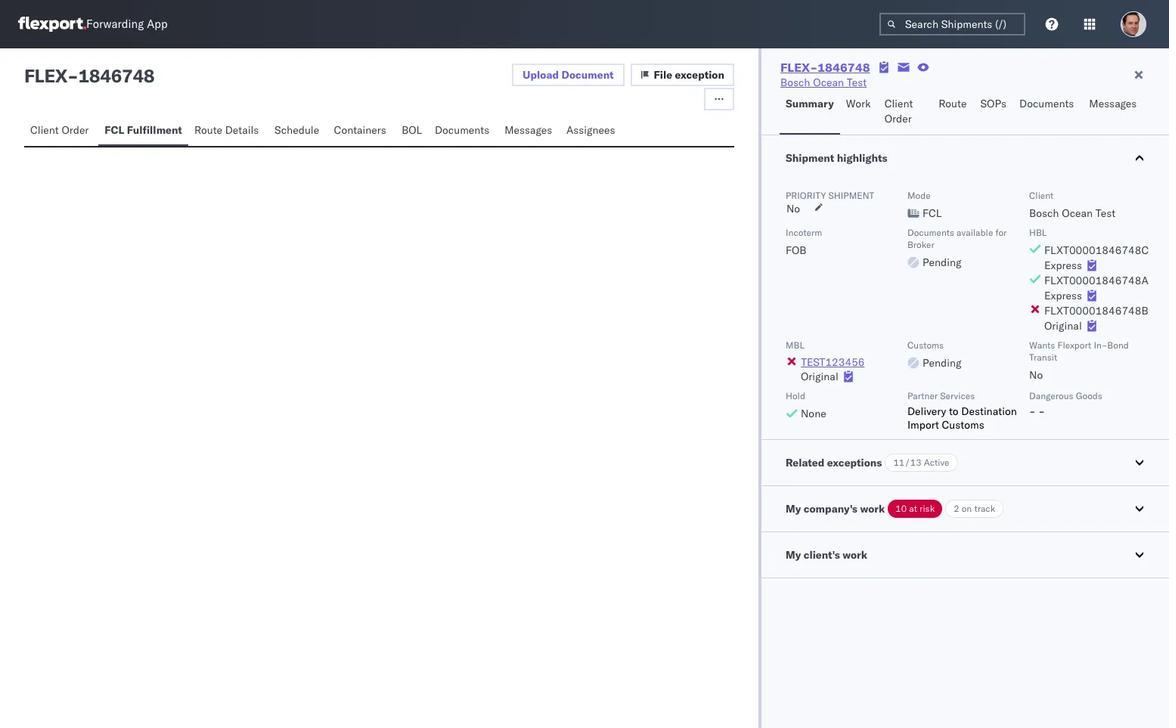 Task type: describe. For each thing, give the bounding box(es) containing it.
mode
[[908, 190, 931, 201]]

10
[[896, 503, 907, 514]]

services
[[940, 390, 975, 402]]

related
[[786, 456, 825, 470]]

sops button
[[975, 90, 1014, 135]]

goods
[[1076, 390, 1103, 402]]

mbl
[[786, 340, 805, 351]]

details
[[225, 123, 259, 137]]

company's
[[804, 502, 858, 516]]

forwarding
[[86, 17, 144, 31]]

messages for right messages button
[[1090, 97, 1137, 110]]

my for my client's work
[[786, 548, 801, 562]]

delivery
[[908, 405, 947, 418]]

wants flexport in-bond transit no
[[1030, 340, 1129, 382]]

test123456
[[801, 356, 865, 369]]

assignees
[[567, 123, 615, 137]]

my company's work
[[786, 502, 885, 516]]

incoterm
[[786, 227, 823, 238]]

on
[[962, 503, 972, 514]]

customs inside partner services delivery to destination import customs
[[942, 418, 985, 432]]

order for rightmost client order button
[[885, 112, 912, 126]]

summary
[[786, 97, 834, 110]]

documents available for broker
[[908, 227, 1007, 250]]

2
[[954, 503, 960, 514]]

dangerous goods - -
[[1030, 390, 1103, 418]]

containers button
[[328, 116, 396, 146]]

messages for leftmost messages button
[[505, 123, 552, 137]]

none
[[801, 407, 827, 421]]

import
[[908, 418, 939, 432]]

partner services delivery to destination import customs
[[908, 390, 1017, 432]]

at
[[909, 503, 918, 514]]

fcl fulfillment button
[[99, 116, 188, 146]]

containers
[[334, 123, 386, 137]]

route details
[[194, 123, 259, 137]]

route for route details
[[194, 123, 222, 137]]

shipment
[[829, 190, 875, 201]]

0 horizontal spatial client order button
[[24, 116, 99, 146]]

0 horizontal spatial client
[[30, 123, 59, 137]]

test123456 button
[[801, 356, 865, 369]]

forwarding app link
[[18, 17, 168, 32]]

0 horizontal spatial -
[[67, 64, 78, 87]]

shipment highlights button
[[762, 135, 1169, 181]]

11/13 active
[[894, 457, 950, 468]]

flexport. image
[[18, 17, 86, 32]]

flxt00001846748a
[[1045, 274, 1149, 287]]

schedule button
[[269, 116, 328, 146]]

client's
[[804, 548, 840, 562]]

no inside wants flexport in-bond transit no
[[1030, 368, 1043, 382]]

express for flxt00001846748c
[[1045, 259, 1082, 272]]

fcl fulfillment
[[105, 123, 182, 137]]

route button
[[933, 90, 975, 135]]

order for left client order button
[[62, 123, 89, 137]]

upload document button
[[512, 64, 625, 86]]

fcl for fcl
[[923, 207, 942, 220]]

flex-1846748 link
[[781, 60, 870, 75]]

file
[[654, 68, 673, 82]]

forwarding app
[[86, 17, 168, 31]]

bosch ocean test
[[781, 76, 867, 89]]

fulfillment
[[127, 123, 182, 137]]

app
[[147, 17, 168, 31]]

flxt00001846748b
[[1045, 304, 1149, 318]]

express for flxt00001846748a
[[1045, 289, 1082, 303]]

fob
[[786, 244, 807, 257]]

file exception
[[654, 68, 725, 82]]

route for route
[[939, 97, 967, 110]]

available
[[957, 227, 993, 238]]

client bosch ocean test incoterm fob
[[786, 190, 1116, 257]]

broker
[[908, 239, 935, 250]]

sops
[[981, 97, 1007, 110]]

assignees button
[[560, 116, 624, 146]]

in-
[[1094, 340, 1108, 351]]

my for my company's work
[[786, 502, 801, 516]]

ocean inside client bosch ocean test incoterm fob
[[1062, 207, 1093, 220]]

upload
[[523, 68, 559, 82]]

upload document
[[523, 68, 614, 82]]



Task type: vqa. For each thing, say whether or not it's contained in the screenshot.
Confirm Delivery related to 5:30 AM PST, Feb 3, 2023
no



Task type: locate. For each thing, give the bounding box(es) containing it.
work button
[[840, 90, 879, 135]]

test up work
[[847, 76, 867, 89]]

express up flxt00001846748a
[[1045, 259, 1082, 272]]

0 horizontal spatial bosch
[[781, 76, 811, 89]]

my left client's
[[786, 548, 801, 562]]

1 horizontal spatial documents button
[[1014, 90, 1084, 135]]

0 vertical spatial original
[[1045, 319, 1082, 333]]

0 vertical spatial messages
[[1090, 97, 1137, 110]]

documents up broker
[[908, 227, 955, 238]]

track
[[975, 503, 996, 514]]

fcl left fulfillment
[[105, 123, 124, 137]]

1 horizontal spatial fcl
[[923, 207, 942, 220]]

0 vertical spatial pending
[[923, 256, 962, 269]]

pending for customs
[[923, 356, 962, 370]]

2 pending from the top
[[923, 356, 962, 370]]

bosch inside client bosch ocean test incoterm fob
[[1030, 207, 1059, 220]]

1 my from the top
[[786, 502, 801, 516]]

my
[[786, 502, 801, 516], [786, 548, 801, 562]]

1846748 up the "bosch ocean test"
[[818, 60, 870, 75]]

1 vertical spatial fcl
[[923, 207, 942, 220]]

1 vertical spatial my
[[786, 548, 801, 562]]

1 horizontal spatial no
[[1030, 368, 1043, 382]]

client order button
[[879, 90, 933, 135], [24, 116, 99, 146]]

1 vertical spatial test
[[1096, 207, 1116, 220]]

fcl
[[105, 123, 124, 137], [923, 207, 942, 220]]

pending
[[923, 256, 962, 269], [923, 356, 962, 370]]

client order down flex
[[30, 123, 89, 137]]

0 horizontal spatial original
[[801, 370, 839, 384]]

2 my from the top
[[786, 548, 801, 562]]

11/13
[[894, 457, 922, 468]]

fcl down mode
[[923, 207, 942, 220]]

documents inside documents available for broker
[[908, 227, 955, 238]]

work left 10
[[860, 502, 885, 516]]

work inside button
[[843, 548, 868, 562]]

customs
[[908, 340, 944, 351], [942, 418, 985, 432]]

test
[[847, 76, 867, 89], [1096, 207, 1116, 220]]

bosch
[[781, 76, 811, 89], [1030, 207, 1059, 220]]

messages
[[1090, 97, 1137, 110], [505, 123, 552, 137]]

document
[[562, 68, 614, 82]]

no down transit
[[1030, 368, 1043, 382]]

1 horizontal spatial messages
[[1090, 97, 1137, 110]]

route left the sops
[[939, 97, 967, 110]]

hold
[[786, 390, 806, 402]]

route details button
[[188, 116, 269, 146]]

client
[[885, 97, 913, 110], [30, 123, 59, 137], [1030, 190, 1054, 201]]

client order button down flex
[[24, 116, 99, 146]]

2 vertical spatial documents
[[908, 227, 955, 238]]

0 vertical spatial test
[[847, 76, 867, 89]]

0 horizontal spatial fcl
[[105, 123, 124, 137]]

express up flxt00001846748b
[[1045, 289, 1082, 303]]

0 vertical spatial ocean
[[813, 76, 844, 89]]

order
[[885, 112, 912, 126], [62, 123, 89, 137]]

documents
[[1020, 97, 1074, 110], [435, 123, 490, 137], [908, 227, 955, 238]]

1 vertical spatial customs
[[942, 418, 985, 432]]

0 vertical spatial my
[[786, 502, 801, 516]]

ocean down flex-1846748
[[813, 76, 844, 89]]

fcl inside button
[[105, 123, 124, 137]]

wants
[[1030, 340, 1055, 351]]

1846748
[[818, 60, 870, 75], [78, 64, 155, 87]]

2 on track
[[954, 503, 996, 514]]

1 horizontal spatial ocean
[[1062, 207, 1093, 220]]

client down flex
[[30, 123, 59, 137]]

client up 'hbl'
[[1030, 190, 1054, 201]]

work
[[860, 502, 885, 516], [843, 548, 868, 562]]

risk
[[920, 503, 935, 514]]

work
[[846, 97, 871, 110]]

transit
[[1030, 352, 1058, 363]]

customs up partner
[[908, 340, 944, 351]]

2 horizontal spatial -
[[1039, 405, 1045, 418]]

1 vertical spatial express
[[1045, 289, 1082, 303]]

1 horizontal spatial -
[[1030, 405, 1036, 418]]

0 horizontal spatial 1846748
[[78, 64, 155, 87]]

flex
[[24, 64, 67, 87]]

bol
[[402, 123, 422, 137]]

0 vertical spatial documents
[[1020, 97, 1074, 110]]

0 horizontal spatial no
[[787, 202, 800, 216]]

messages button
[[1084, 90, 1145, 135], [499, 116, 560, 146]]

original up flexport
[[1045, 319, 1082, 333]]

1 vertical spatial no
[[1030, 368, 1043, 382]]

ocean up flxt00001846748c
[[1062, 207, 1093, 220]]

0 horizontal spatial test
[[847, 76, 867, 89]]

0 vertical spatial work
[[860, 502, 885, 516]]

pending up services
[[923, 356, 962, 370]]

1 vertical spatial pending
[[923, 356, 962, 370]]

-
[[67, 64, 78, 87], [1030, 405, 1036, 418], [1039, 405, 1045, 418]]

fcl for fcl fulfillment
[[105, 123, 124, 137]]

0 horizontal spatial messages button
[[499, 116, 560, 146]]

1 horizontal spatial original
[[1045, 319, 1082, 333]]

for
[[996, 227, 1007, 238]]

0 vertical spatial express
[[1045, 259, 1082, 272]]

0 vertical spatial customs
[[908, 340, 944, 351]]

schedule
[[275, 123, 319, 137]]

0 vertical spatial bosch
[[781, 76, 811, 89]]

order inside client order
[[885, 112, 912, 126]]

bond
[[1108, 340, 1129, 351]]

documents right bol button
[[435, 123, 490, 137]]

1 vertical spatial work
[[843, 548, 868, 562]]

highlights
[[837, 151, 888, 165]]

order down flex - 1846748
[[62, 123, 89, 137]]

2 horizontal spatial documents
[[1020, 97, 1074, 110]]

2 horizontal spatial client
[[1030, 190, 1054, 201]]

my client's work button
[[762, 533, 1169, 578]]

client order right work button
[[885, 97, 913, 126]]

1 horizontal spatial 1846748
[[818, 60, 870, 75]]

1 vertical spatial client
[[30, 123, 59, 137]]

1 vertical spatial route
[[194, 123, 222, 137]]

ocean
[[813, 76, 844, 89], [1062, 207, 1093, 220]]

1 horizontal spatial order
[[885, 112, 912, 126]]

0 horizontal spatial documents
[[435, 123, 490, 137]]

bosch ocean test link
[[781, 75, 867, 90]]

bosch down flex-
[[781, 76, 811, 89]]

documents right the sops
[[1020, 97, 1074, 110]]

active
[[924, 457, 950, 468]]

0 vertical spatial fcl
[[105, 123, 124, 137]]

0 horizontal spatial order
[[62, 123, 89, 137]]

0 horizontal spatial route
[[194, 123, 222, 137]]

0 horizontal spatial documents button
[[429, 116, 499, 146]]

flex - 1846748
[[24, 64, 155, 87]]

my client's work
[[786, 548, 868, 562]]

10 at risk
[[896, 503, 935, 514]]

1 horizontal spatial client order button
[[879, 90, 933, 135]]

1 vertical spatial original
[[801, 370, 839, 384]]

test inside client bosch ocean test incoterm fob
[[1096, 207, 1116, 220]]

flex-1846748
[[781, 60, 870, 75]]

1 vertical spatial messages
[[505, 123, 552, 137]]

work for my client's work
[[843, 548, 868, 562]]

Search Shipments (/) text field
[[880, 13, 1026, 36]]

bol button
[[396, 116, 429, 146]]

related exceptions
[[786, 456, 882, 470]]

exception
[[675, 68, 725, 82]]

customs down services
[[942, 418, 985, 432]]

test up flxt00001846748c
[[1096, 207, 1116, 220]]

shipment
[[786, 151, 835, 165]]

route left details
[[194, 123, 222, 137]]

my inside button
[[786, 548, 801, 562]]

shipment highlights
[[786, 151, 888, 165]]

original
[[1045, 319, 1082, 333], [801, 370, 839, 384]]

flexport
[[1058, 340, 1092, 351]]

1 horizontal spatial messages button
[[1084, 90, 1145, 135]]

1 vertical spatial ocean
[[1062, 207, 1093, 220]]

1846748 down 'forwarding' on the left top
[[78, 64, 155, 87]]

dangerous
[[1030, 390, 1074, 402]]

1 horizontal spatial client order
[[885, 97, 913, 126]]

to
[[949, 405, 959, 418]]

route inside route details button
[[194, 123, 222, 137]]

my left company's
[[786, 502, 801, 516]]

documents button
[[1014, 90, 1084, 135], [429, 116, 499, 146]]

0 vertical spatial route
[[939, 97, 967, 110]]

1 vertical spatial bosch
[[1030, 207, 1059, 220]]

1 horizontal spatial documents
[[908, 227, 955, 238]]

route inside route button
[[939, 97, 967, 110]]

1 horizontal spatial test
[[1096, 207, 1116, 220]]

0 vertical spatial no
[[787, 202, 800, 216]]

exceptions
[[827, 456, 882, 470]]

order right work button
[[885, 112, 912, 126]]

flex-
[[781, 60, 818, 75]]

bosch up 'hbl'
[[1030, 207, 1059, 220]]

client right work
[[885, 97, 913, 110]]

no down priority
[[787, 202, 800, 216]]

no
[[787, 202, 800, 216], [1030, 368, 1043, 382]]

work for my company's work
[[860, 502, 885, 516]]

1 horizontal spatial bosch
[[1030, 207, 1059, 220]]

pending for documents available for broker
[[923, 256, 962, 269]]

client order
[[885, 97, 913, 126], [30, 123, 89, 137]]

0 horizontal spatial messages
[[505, 123, 552, 137]]

priority shipment
[[786, 190, 875, 201]]

1 pending from the top
[[923, 256, 962, 269]]

0 horizontal spatial ocean
[[813, 76, 844, 89]]

work right client's
[[843, 548, 868, 562]]

client order button right work
[[879, 90, 933, 135]]

original down test123456
[[801, 370, 839, 384]]

documents button right the sops
[[1014, 90, 1084, 135]]

1 horizontal spatial route
[[939, 97, 967, 110]]

partner
[[908, 390, 938, 402]]

route
[[939, 97, 967, 110], [194, 123, 222, 137]]

flxt00001846748c
[[1045, 244, 1149, 257]]

documents button right bol
[[429, 116, 499, 146]]

2 vertical spatial client
[[1030, 190, 1054, 201]]

1 horizontal spatial client
[[885, 97, 913, 110]]

pending down broker
[[923, 256, 962, 269]]

1 express from the top
[[1045, 259, 1082, 272]]

1 vertical spatial documents
[[435, 123, 490, 137]]

priority
[[786, 190, 826, 201]]

0 vertical spatial client
[[885, 97, 913, 110]]

0 horizontal spatial client order
[[30, 123, 89, 137]]

hbl
[[1030, 227, 1047, 238]]

client inside client bosch ocean test incoterm fob
[[1030, 190, 1054, 201]]

destination
[[962, 405, 1017, 418]]

summary button
[[780, 90, 840, 135]]

2 express from the top
[[1045, 289, 1082, 303]]



